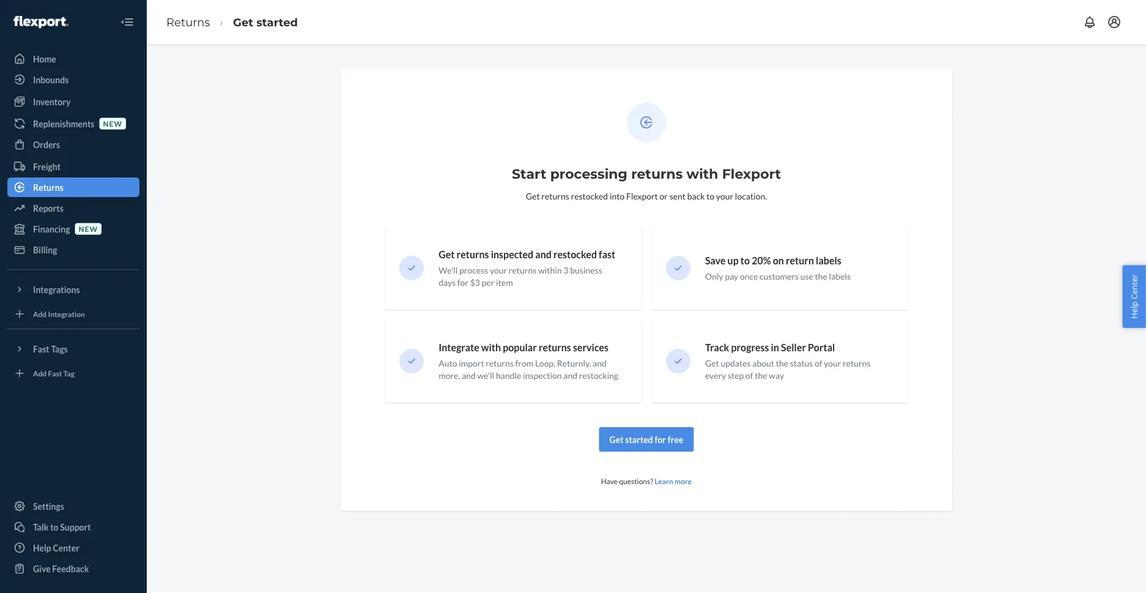 Task type: locate. For each thing, give the bounding box(es) containing it.
labels right the return
[[816, 255, 842, 267]]

labels
[[816, 255, 842, 267], [830, 271, 851, 281]]

give feedback
[[33, 563, 89, 574]]

1 vertical spatial to
[[741, 255, 750, 267]]

within
[[539, 265, 562, 275]]

1 horizontal spatial started
[[626, 434, 653, 445]]

1 horizontal spatial new
[[103, 119, 122, 128]]

inspected
[[491, 249, 534, 260]]

fast left tags
[[33, 344, 49, 354]]

1 vertical spatial new
[[79, 224, 98, 233]]

0 vertical spatial your
[[717, 191, 734, 201]]

2 add from the top
[[33, 369, 47, 378]]

0 horizontal spatial new
[[79, 224, 98, 233]]

0 vertical spatial with
[[687, 166, 719, 182]]

0 horizontal spatial started
[[257, 15, 298, 29]]

about
[[753, 358, 775, 368]]

home
[[33, 54, 56, 64]]

get inside "get returns inspected and restocked fast we'll process your returns within 3 business days for $3 per item"
[[439, 249, 455, 260]]

2 vertical spatial your
[[824, 358, 842, 368]]

and up within
[[536, 249, 552, 260]]

1 vertical spatial started
[[626, 434, 653, 445]]

add integration
[[33, 309, 85, 318]]

get inside button
[[610, 434, 624, 445]]

once
[[740, 271, 758, 281]]

your inside 'track progress in seller portal get updates about the status of your returns every step of the way'
[[824, 358, 842, 368]]

returns link up reports link
[[7, 177, 140, 197]]

save
[[706, 255, 726, 267]]

for inside "get returns inspected and restocked fast we'll process your returns within 3 business days for $3 per item"
[[458, 277, 469, 288]]

get returns restocked into flexport or sent back to your location.
[[526, 191, 768, 201]]

progress
[[732, 342, 770, 353]]

open account menu image
[[1108, 15, 1122, 29]]

add left integration
[[33, 309, 47, 318]]

financing
[[33, 224, 70, 234]]

fast
[[33, 344, 49, 354], [48, 369, 62, 378]]

restocked
[[571, 191, 608, 201], [554, 249, 597, 260]]

1 horizontal spatial help
[[1129, 301, 1140, 319]]

of down portal
[[815, 358, 823, 368]]

your down portal
[[824, 358, 842, 368]]

for left free
[[655, 434, 667, 445]]

inbounds link
[[7, 70, 140, 89]]

the up way
[[776, 358, 789, 368]]

new up orders link
[[103, 119, 122, 128]]

start
[[512, 166, 547, 182]]

with up import
[[482, 342, 501, 353]]

flexport left or
[[627, 191, 658, 201]]

get returns inspected and restocked fast we'll process your returns within 3 business days for $3 per item
[[439, 249, 616, 288]]

0 horizontal spatial your
[[490, 265, 507, 275]]

returns right status
[[843, 358, 871, 368]]

0 horizontal spatial flexport
[[627, 191, 658, 201]]

1 vertical spatial returns
[[33, 182, 64, 192]]

center
[[1129, 274, 1140, 299], [53, 543, 80, 553]]

0 vertical spatial fast
[[33, 344, 49, 354]]

settings link
[[7, 496, 140, 516]]

returns link
[[166, 15, 210, 29], [7, 177, 140, 197]]

for
[[458, 277, 469, 288], [655, 434, 667, 445]]

of right 'step'
[[746, 370, 754, 381]]

1 horizontal spatial flexport
[[723, 166, 782, 182]]

0 vertical spatial help center
[[1129, 274, 1140, 319]]

start processing returns with flexport
[[512, 166, 782, 182]]

returns link right "close navigation" icon
[[166, 15, 210, 29]]

get started for free button
[[600, 427, 694, 452]]

and
[[536, 249, 552, 260], [593, 358, 607, 368], [462, 370, 476, 381], [564, 370, 578, 381]]

inventory link
[[7, 92, 140, 111]]

talk to support
[[33, 522, 91, 532]]

0 horizontal spatial center
[[53, 543, 80, 553]]

2 vertical spatial the
[[755, 370, 768, 381]]

and up "restocking"
[[593, 358, 607, 368]]

track
[[706, 342, 730, 353]]

started inside "get started for free" button
[[626, 434, 653, 445]]

1 vertical spatial help
[[33, 543, 51, 553]]

add for add integration
[[33, 309, 47, 318]]

for inside "get started for free" button
[[655, 434, 667, 445]]

get inside breadcrumbs navigation
[[233, 15, 253, 29]]

returns inside breadcrumbs navigation
[[166, 15, 210, 29]]

feedback
[[52, 563, 89, 574]]

get started for free
[[610, 434, 684, 445]]

to right the back
[[707, 191, 715, 201]]

with up the back
[[687, 166, 719, 182]]

sent
[[670, 191, 686, 201]]

returns right "close navigation" icon
[[166, 15, 210, 29]]

flexport up location. in the top of the page
[[723, 166, 782, 182]]

help
[[1129, 301, 1140, 319], [33, 543, 51, 553]]

0 horizontal spatial with
[[482, 342, 501, 353]]

2 vertical spatial to
[[50, 522, 58, 532]]

new
[[103, 119, 122, 128], [79, 224, 98, 233]]

started for get started
[[257, 15, 298, 29]]

give
[[33, 563, 51, 574]]

returns up handle
[[486, 358, 514, 368]]

0 vertical spatial to
[[707, 191, 715, 201]]

flexport
[[723, 166, 782, 182], [627, 191, 658, 201]]

integrate
[[439, 342, 480, 353]]

get
[[233, 15, 253, 29], [526, 191, 540, 201], [439, 249, 455, 260], [706, 358, 720, 368], [610, 434, 624, 445]]

labels right use
[[830, 271, 851, 281]]

0 vertical spatial returns
[[166, 15, 210, 29]]

fast inside dropdown button
[[33, 344, 49, 354]]

0 vertical spatial the
[[816, 271, 828, 281]]

1 vertical spatial for
[[655, 434, 667, 445]]

questions?
[[620, 477, 654, 486]]

1 vertical spatial add
[[33, 369, 47, 378]]

freight link
[[7, 157, 140, 176]]

restocked down processing
[[571, 191, 608, 201]]

0 vertical spatial center
[[1129, 274, 1140, 299]]

1 horizontal spatial for
[[655, 434, 667, 445]]

1 add from the top
[[33, 309, 47, 318]]

0 vertical spatial add
[[33, 309, 47, 318]]

import
[[459, 358, 485, 368]]

settings
[[33, 501, 64, 511]]

fast tags button
[[7, 339, 140, 359]]

1 vertical spatial with
[[482, 342, 501, 353]]

item
[[496, 277, 513, 288]]

0 vertical spatial flexport
[[723, 166, 782, 182]]

0 vertical spatial new
[[103, 119, 122, 128]]

your left location. in the top of the page
[[717, 191, 734, 201]]

breadcrumbs navigation
[[157, 4, 308, 40]]

new down reports link
[[79, 224, 98, 233]]

0 vertical spatial of
[[815, 358, 823, 368]]

0 vertical spatial for
[[458, 277, 469, 288]]

returns
[[632, 166, 683, 182], [542, 191, 570, 201], [457, 249, 489, 260], [509, 265, 537, 275], [539, 342, 572, 353], [486, 358, 514, 368], [843, 358, 871, 368]]

location.
[[736, 191, 768, 201]]

returns up "reports"
[[33, 182, 64, 192]]

1 vertical spatial the
[[776, 358, 789, 368]]

your
[[717, 191, 734, 201], [490, 265, 507, 275], [824, 358, 842, 368]]

orders link
[[7, 135, 140, 154]]

for left $3
[[458, 277, 469, 288]]

1 horizontal spatial help center
[[1129, 274, 1140, 319]]

support
[[60, 522, 91, 532]]

0 horizontal spatial of
[[746, 370, 754, 381]]

1 horizontal spatial the
[[776, 358, 789, 368]]

1 horizontal spatial to
[[707, 191, 715, 201]]

fast left tag
[[48, 369, 62, 378]]

1 horizontal spatial your
[[717, 191, 734, 201]]

0 vertical spatial help
[[1129, 301, 1140, 319]]

give feedback button
[[7, 559, 140, 578]]

per
[[482, 277, 495, 288]]

2 horizontal spatial to
[[741, 255, 750, 267]]

the down about on the right
[[755, 370, 768, 381]]

save up to 20% on return labels only pay once customers use the labels
[[706, 255, 851, 281]]

from
[[516, 358, 534, 368]]

1 vertical spatial flexport
[[627, 191, 658, 201]]

on
[[773, 255, 785, 267]]

your up item
[[490, 265, 507, 275]]

new for financing
[[79, 224, 98, 233]]

the right use
[[816, 271, 828, 281]]

status
[[791, 358, 814, 368]]

1 vertical spatial fast
[[48, 369, 62, 378]]

tags
[[51, 344, 68, 354]]

get for get returns restocked into flexport or sent back to your location.
[[526, 191, 540, 201]]

restocked up 3
[[554, 249, 597, 260]]

0 vertical spatial returns link
[[166, 15, 210, 29]]

pay
[[725, 271, 739, 281]]

0 horizontal spatial returns link
[[7, 177, 140, 197]]

1 horizontal spatial center
[[1129, 274, 1140, 299]]

returns
[[166, 15, 210, 29], [33, 182, 64, 192]]

help center
[[1129, 274, 1140, 319], [33, 543, 80, 553]]

integrations
[[33, 284, 80, 295]]

2 horizontal spatial the
[[816, 271, 828, 281]]

and down returnly,
[[564, 370, 578, 381]]

started inside breadcrumbs navigation
[[257, 15, 298, 29]]

business
[[571, 265, 603, 275]]

returns up or
[[632, 166, 683, 182]]

0 vertical spatial started
[[257, 15, 298, 29]]

1 horizontal spatial returns
[[166, 15, 210, 29]]

loop,
[[535, 358, 556, 368]]

to right the talk
[[50, 522, 58, 532]]

up
[[728, 255, 739, 267]]

0 horizontal spatial to
[[50, 522, 58, 532]]

to right up
[[741, 255, 750, 267]]

1 vertical spatial help center
[[33, 543, 80, 553]]

0 horizontal spatial help
[[33, 543, 51, 553]]

1 vertical spatial your
[[490, 265, 507, 275]]

get started link
[[233, 15, 298, 29]]

add for add fast tag
[[33, 369, 47, 378]]

learn
[[655, 477, 674, 486]]

add down fast tags
[[33, 369, 47, 378]]

get for get returns inspected and restocked fast we'll process your returns within 3 business days for $3 per item
[[439, 249, 455, 260]]

only
[[706, 271, 724, 281]]

process
[[460, 265, 489, 275]]

to
[[707, 191, 715, 201], [741, 255, 750, 267], [50, 522, 58, 532]]

1 vertical spatial restocked
[[554, 249, 597, 260]]

new for replenishments
[[103, 119, 122, 128]]

0 horizontal spatial for
[[458, 277, 469, 288]]

returns inside 'track progress in seller portal get updates about the status of your returns every step of the way'
[[843, 358, 871, 368]]

2 horizontal spatial your
[[824, 358, 842, 368]]

1 vertical spatial center
[[53, 543, 80, 553]]

of
[[815, 358, 823, 368], [746, 370, 754, 381]]



Task type: describe. For each thing, give the bounding box(es) containing it.
integration
[[48, 309, 85, 318]]

20%
[[752, 255, 771, 267]]

help center link
[[7, 538, 140, 558]]

integrations button
[[7, 280, 140, 299]]

and inside "get returns inspected and restocked fast we'll process your returns within 3 business days for $3 per item"
[[536, 249, 552, 260]]

into
[[610, 191, 625, 201]]

get for get started for free
[[610, 434, 624, 445]]

orders
[[33, 139, 60, 150]]

open notifications image
[[1083, 15, 1098, 29]]

center inside button
[[1129, 274, 1140, 299]]

add fast tag
[[33, 369, 75, 378]]

every
[[706, 370, 727, 381]]

to inside save up to 20% on return labels only pay once customers use the labels
[[741, 255, 750, 267]]

the inside save up to 20% on return labels only pay once customers use the labels
[[816, 271, 828, 281]]

popular
[[503, 342, 537, 353]]

processing
[[551, 166, 628, 182]]

3
[[564, 265, 569, 275]]

handle
[[496, 370, 522, 381]]

1 vertical spatial of
[[746, 370, 754, 381]]

1 horizontal spatial of
[[815, 358, 823, 368]]

use
[[801, 271, 814, 281]]

learn more button
[[655, 476, 692, 487]]

returnly,
[[557, 358, 591, 368]]

flexport logo image
[[13, 16, 68, 28]]

1 vertical spatial returns link
[[7, 177, 140, 197]]

restocked inside "get returns inspected and restocked fast we'll process your returns within 3 business days for $3 per item"
[[554, 249, 597, 260]]

close navigation image
[[120, 15, 135, 29]]

help center inside button
[[1129, 274, 1140, 319]]

restocking
[[579, 370, 619, 381]]

talk to support button
[[7, 517, 140, 537]]

inspection
[[523, 370, 562, 381]]

inventory
[[33, 96, 71, 107]]

returns up 'loop,'
[[539, 342, 572, 353]]

flexport for into
[[627, 191, 658, 201]]

talk
[[33, 522, 49, 532]]

started for get started for free
[[626, 434, 653, 445]]

1 horizontal spatial with
[[687, 166, 719, 182]]

help inside button
[[1129, 301, 1140, 319]]

and down import
[[462, 370, 476, 381]]

flexport for with
[[723, 166, 782, 182]]

free
[[668, 434, 684, 445]]

or
[[660, 191, 668, 201]]

0 horizontal spatial returns
[[33, 182, 64, 192]]

customers
[[760, 271, 799, 281]]

get for get started
[[233, 15, 253, 29]]

track progress in seller portal get updates about the status of your returns every step of the way
[[706, 342, 871, 381]]

1 horizontal spatial returns link
[[166, 15, 210, 29]]

returns down inspected
[[509, 265, 537, 275]]

auto
[[439, 358, 457, 368]]

days
[[439, 277, 456, 288]]

billing
[[33, 244, 57, 255]]

returns up process
[[457, 249, 489, 260]]

get started
[[233, 15, 298, 29]]

your inside "get returns inspected and restocked fast we'll process your returns within 3 business days for $3 per item"
[[490, 265, 507, 275]]

reports
[[33, 203, 64, 213]]

more
[[675, 477, 692, 486]]

with inside integrate with popular returns services auto import returns from loop, returnly, and more, and we'll handle inspection and restocking
[[482, 342, 501, 353]]

add fast tag link
[[7, 364, 140, 383]]

0 vertical spatial labels
[[816, 255, 842, 267]]

back
[[688, 191, 705, 201]]

tag
[[63, 369, 75, 378]]

0 horizontal spatial help center
[[33, 543, 80, 553]]

get inside 'track progress in seller portal get updates about the status of your returns every step of the way'
[[706, 358, 720, 368]]

freight
[[33, 161, 61, 172]]

services
[[573, 342, 609, 353]]

to inside button
[[50, 522, 58, 532]]

inbounds
[[33, 74, 69, 85]]

add integration link
[[7, 304, 140, 324]]

help center button
[[1123, 265, 1147, 328]]

fast tags
[[33, 344, 68, 354]]

1 vertical spatial labels
[[830, 271, 851, 281]]

replenishments
[[33, 118, 95, 129]]

integrate with popular returns services auto import returns from loop, returnly, and more, and we'll handle inspection and restocking
[[439, 342, 619, 381]]

updates
[[721, 358, 751, 368]]

more,
[[439, 370, 460, 381]]

have
[[601, 477, 618, 486]]

we'll
[[478, 370, 495, 381]]

$3
[[470, 277, 480, 288]]

billing link
[[7, 240, 140, 259]]

we'll
[[439, 265, 458, 275]]

in
[[771, 342, 780, 353]]

portal
[[809, 342, 836, 353]]

return
[[786, 255, 815, 267]]

returns down start
[[542, 191, 570, 201]]

0 horizontal spatial the
[[755, 370, 768, 381]]

reports link
[[7, 198, 140, 218]]

fast
[[599, 249, 616, 260]]

0 vertical spatial restocked
[[571, 191, 608, 201]]

have questions? learn more
[[601, 477, 692, 486]]



Task type: vqa. For each thing, say whether or not it's contained in the screenshot.
the Have
yes



